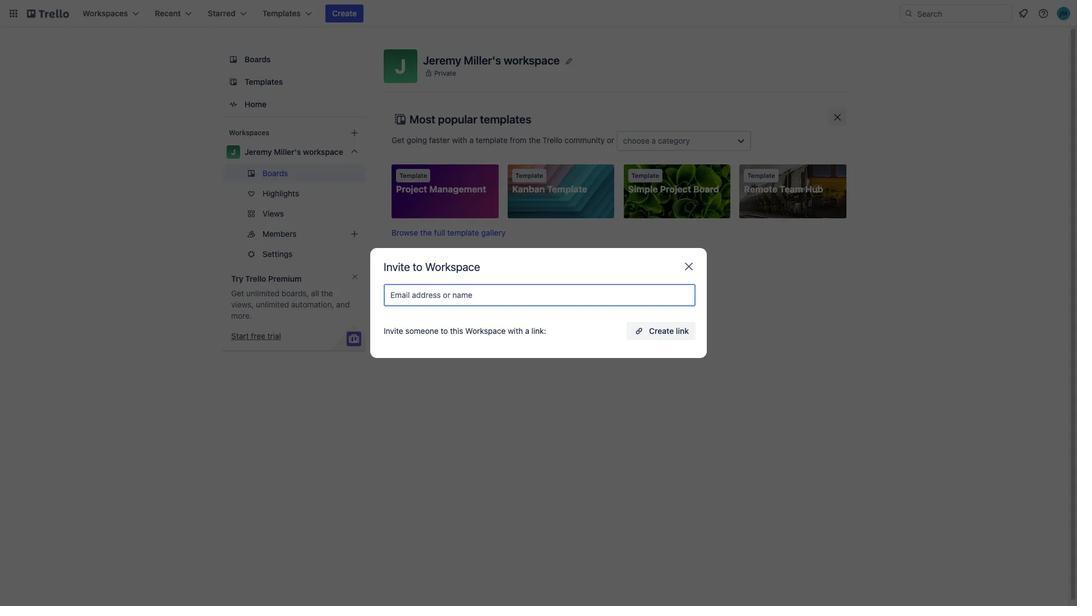 Task type: locate. For each thing, give the bounding box(es) containing it.
1 vertical spatial invite
[[384, 326, 403, 336]]

1 horizontal spatial jeremy
[[423, 54, 461, 67]]

0 vertical spatial trello
[[543, 135, 563, 145]]

1 horizontal spatial get
[[392, 135, 405, 145]]

private
[[434, 69, 456, 77]]

board
[[694, 184, 719, 194]]

2 vertical spatial the
[[321, 288, 333, 298]]

1 vertical spatial to
[[441, 326, 448, 336]]

j left private
[[395, 54, 406, 77]]

get
[[392, 135, 405, 145], [231, 288, 244, 298]]

close image
[[682, 260, 696, 273]]

unlimited up views,
[[246, 288, 280, 298]]

0 vertical spatial with
[[452, 135, 467, 145]]

home
[[245, 99, 267, 109]]

highlights link
[[222, 185, 366, 203]]

views link
[[222, 205, 366, 223]]

full
[[434, 228, 445, 238]]

0 horizontal spatial with
[[452, 135, 467, 145]]

project inside 'template project management'
[[396, 184, 427, 194]]

0 horizontal spatial the
[[321, 288, 333, 298]]

category
[[658, 136, 690, 145]]

0 vertical spatial invite
[[384, 260, 410, 273]]

0 horizontal spatial to
[[413, 260, 423, 273]]

1 horizontal spatial a
[[525, 326, 530, 336]]

0 vertical spatial jeremy miller's workspace
[[423, 54, 560, 67]]

boards
[[436, 267, 467, 277]]

popular
[[438, 113, 478, 126]]

template right kanban
[[547, 184, 588, 194]]

the inside try trello premium get unlimited boards, all the views, unlimited automation, and more.
[[321, 288, 333, 298]]

project up browse
[[396, 184, 427, 194]]

settings link
[[222, 245, 366, 263]]

create button
[[326, 4, 364, 22]]

start
[[231, 331, 249, 341]]

1 vertical spatial create
[[529, 307, 553, 316]]

from
[[510, 135, 527, 145]]

faster
[[429, 135, 450, 145]]

switch to… image
[[8, 8, 19, 19]]

1 vertical spatial jeremy
[[245, 147, 272, 157]]

template project management
[[396, 172, 486, 194]]

a down most popular templates
[[470, 135, 474, 145]]

workspace right the this at the left of page
[[466, 326, 506, 336]]

1 horizontal spatial to
[[441, 326, 448, 336]]

the right all
[[321, 288, 333, 298]]

template right full
[[447, 228, 479, 238]]

create for create new board
[[529, 307, 553, 316]]

and
[[336, 300, 350, 309]]

boards link up templates link
[[222, 49, 366, 70]]

browse the full template gallery
[[392, 228, 506, 238]]

jeremy
[[423, 54, 461, 67], [245, 147, 272, 157]]

most popular templates
[[410, 113, 532, 126]]

trello left community
[[543, 135, 563, 145]]

create inside primary element
[[332, 8, 357, 18]]

0 vertical spatial template
[[476, 135, 508, 145]]

unlimited down boards,
[[256, 300, 289, 309]]

link:
[[532, 326, 546, 336]]

1 vertical spatial workspace
[[303, 147, 343, 157]]

template down templates
[[476, 135, 508, 145]]

0 vertical spatial the
[[529, 135, 541, 145]]

template inside template simple project board
[[632, 172, 659, 179]]

get left going
[[392, 135, 405, 145]]

to up beyond on the top of the page
[[413, 260, 423, 273]]

to left the this at the left of page
[[441, 326, 448, 336]]

beyond imagination link
[[392, 285, 499, 339]]

boards
[[245, 54, 271, 64], [263, 168, 288, 178]]

2 boards link from the top
[[222, 164, 366, 182]]

1 horizontal spatial jeremy miller's workspace
[[423, 54, 560, 67]]

1 horizontal spatial miller's
[[464, 54, 501, 67]]

workspace
[[504, 54, 560, 67], [303, 147, 343, 157]]

workspace down primary element
[[504, 54, 560, 67]]

1 horizontal spatial trello
[[543, 135, 563, 145]]

free
[[251, 331, 265, 341]]

boards link up highlights link
[[222, 164, 366, 182]]

highlights
[[263, 189, 299, 198]]

templates link
[[222, 72, 366, 92]]

jeremy miller's workspace up private
[[423, 54, 560, 67]]

0 vertical spatial get
[[392, 135, 405, 145]]

jeremy up private
[[423, 54, 461, 67]]

1 horizontal spatial workspace
[[504, 54, 560, 67]]

1 vertical spatial boards link
[[222, 164, 366, 182]]

j
[[395, 54, 406, 77], [231, 147, 236, 157]]

the left full
[[420, 228, 432, 238]]

1 vertical spatial miller's
[[274, 147, 301, 157]]

0 vertical spatial jeremy
[[423, 54, 461, 67]]

trello right try
[[245, 274, 266, 283]]

0 horizontal spatial trello
[[245, 274, 266, 283]]

a
[[470, 135, 474, 145], [652, 136, 656, 145], [525, 326, 530, 336]]

with left link:
[[508, 326, 523, 336]]

to
[[413, 260, 423, 273], [441, 326, 448, 336]]

j down workspaces
[[231, 147, 236, 157]]

1 vertical spatial trello
[[245, 274, 266, 283]]

1 vertical spatial the
[[420, 228, 432, 238]]

someone
[[406, 326, 439, 336]]

choose a category
[[623, 136, 690, 145]]

0 horizontal spatial a
[[470, 135, 474, 145]]

1 vertical spatial j
[[231, 147, 236, 157]]

a right choose
[[652, 136, 656, 145]]

the for try trello premium get unlimited boards, all the views, unlimited automation, and more.
[[321, 288, 333, 298]]

invite left 'your'
[[384, 260, 410, 273]]

template up kanban
[[516, 172, 543, 179]]

1 invite from the top
[[384, 260, 410, 273]]

create
[[332, 8, 357, 18], [529, 307, 553, 316], [649, 326, 674, 336]]

imagination
[[431, 290, 482, 300]]

with
[[452, 135, 467, 145], [508, 326, 523, 336]]

template inside 'template project management'
[[400, 172, 427, 179]]

the right from at the top left of the page
[[529, 135, 541, 145]]

workspace
[[425, 260, 480, 273], [466, 326, 506, 336]]

0 horizontal spatial miller's
[[274, 147, 301, 157]]

Email address or name text field
[[391, 287, 694, 303]]

template
[[400, 172, 427, 179], [516, 172, 543, 179], [632, 172, 659, 179], [748, 172, 775, 179], [547, 184, 588, 194]]

0 vertical spatial workspace
[[425, 260, 480, 273]]

1 horizontal spatial j
[[395, 54, 406, 77]]

unlimited
[[246, 288, 280, 298], [256, 300, 289, 309]]

views
[[263, 209, 284, 218]]

start free trial button
[[231, 331, 281, 342]]

2 vertical spatial create
[[649, 326, 674, 336]]

with right faster
[[452, 135, 467, 145]]

template
[[476, 135, 508, 145], [447, 228, 479, 238]]

2 horizontal spatial the
[[529, 135, 541, 145]]

0 vertical spatial create
[[332, 8, 357, 18]]

gallery
[[481, 228, 506, 238]]

1 project from the left
[[396, 184, 427, 194]]

jeremy down workspaces
[[245, 147, 272, 157]]

create for create link
[[649, 326, 674, 336]]

get up views,
[[231, 288, 244, 298]]

invite left someone
[[384, 326, 403, 336]]

boards up highlights
[[263, 168, 288, 178]]

2 project from the left
[[660, 184, 691, 194]]

add image
[[348, 227, 361, 241]]

create link button
[[627, 322, 696, 340]]

template down going
[[400, 172, 427, 179]]

miller's
[[464, 54, 501, 67], [274, 147, 301, 157]]

trello
[[543, 135, 563, 145], [245, 274, 266, 283]]

1 horizontal spatial create
[[529, 307, 553, 316]]

0 vertical spatial miller's
[[464, 54, 501, 67]]

invite for invite to workspace
[[384, 260, 410, 273]]

1 horizontal spatial with
[[508, 326, 523, 336]]

template inside template remote team hub
[[748, 172, 775, 179]]

1 horizontal spatial project
[[660, 184, 691, 194]]

choose
[[623, 136, 650, 145]]

1 vertical spatial with
[[508, 326, 523, 336]]

create a workspace image
[[348, 126, 361, 140]]

beyond imagination
[[396, 290, 482, 300]]

project
[[396, 184, 427, 194], [660, 184, 691, 194]]

1 vertical spatial get
[[231, 288, 244, 298]]

0 vertical spatial j
[[395, 54, 406, 77]]

workspaces
[[229, 129, 269, 137]]

jeremy miller's workspace
[[423, 54, 560, 67], [245, 147, 343, 157]]

j button
[[384, 49, 418, 83]]

0 vertical spatial unlimited
[[246, 288, 280, 298]]

workspace up highlights link
[[303, 147, 343, 157]]

community
[[565, 135, 605, 145]]

2 invite from the top
[[384, 326, 403, 336]]

template for project
[[400, 172, 427, 179]]

2 horizontal spatial create
[[649, 326, 674, 336]]

invite for invite someone to this workspace with a link:
[[384, 326, 403, 336]]

the
[[529, 135, 541, 145], [420, 228, 432, 238], [321, 288, 333, 298]]

remote
[[744, 184, 778, 194]]

try trello premium get unlimited boards, all the views, unlimited automation, and more.
[[231, 274, 350, 320]]

template up simple
[[632, 172, 659, 179]]

most
[[410, 113, 436, 126]]

workspace up imagination
[[425, 260, 480, 273]]

primary element
[[0, 0, 1078, 27]]

boards link
[[222, 49, 366, 70], [222, 164, 366, 182]]

boards up templates
[[245, 54, 271, 64]]

1 vertical spatial template
[[447, 228, 479, 238]]

a left link:
[[525, 326, 530, 336]]

0 vertical spatial boards link
[[222, 49, 366, 70]]

0 horizontal spatial project
[[396, 184, 427, 194]]

0 vertical spatial to
[[413, 260, 423, 273]]

project left the board
[[660, 184, 691, 194]]

0 horizontal spatial get
[[231, 288, 244, 298]]

0 horizontal spatial create
[[332, 8, 357, 18]]

0 vertical spatial workspace
[[504, 54, 560, 67]]

invite
[[384, 260, 410, 273], [384, 326, 403, 336]]

template up remote
[[748, 172, 775, 179]]

create new board
[[529, 307, 593, 316]]

jeremy miller's workspace up highlights link
[[245, 147, 343, 157]]

1 vertical spatial boards
[[263, 168, 288, 178]]

0 horizontal spatial jeremy miller's workspace
[[245, 147, 343, 157]]

your
[[414, 267, 434, 277]]

1 boards link from the top
[[222, 49, 366, 70]]

browse
[[392, 228, 418, 238]]

1 vertical spatial unlimited
[[256, 300, 289, 309]]



Task type: describe. For each thing, give the bounding box(es) containing it.
1 horizontal spatial the
[[420, 228, 432, 238]]

template for remote
[[748, 172, 775, 179]]

management
[[430, 184, 486, 194]]

this
[[450, 326, 463, 336]]

template remote team hub
[[744, 172, 824, 194]]

browse the full template gallery link
[[392, 228, 506, 238]]

board
[[572, 307, 593, 316]]

1 vertical spatial jeremy miller's workspace
[[245, 147, 343, 157]]

template for kanban
[[516, 172, 543, 179]]

invite to workspace
[[384, 260, 480, 273]]

home link
[[222, 94, 366, 114]]

project inside template simple project board
[[660, 184, 691, 194]]

home image
[[227, 98, 240, 111]]

beyond
[[396, 290, 429, 300]]

start free trial
[[231, 331, 281, 341]]

get going faster with a template from the trello community or
[[392, 135, 617, 145]]

search image
[[905, 9, 914, 18]]

settings
[[263, 249, 293, 259]]

simple
[[628, 184, 658, 194]]

open information menu image
[[1038, 8, 1049, 19]]

templates
[[245, 77, 283, 86]]

the for get going faster with a template from the trello community or
[[529, 135, 541, 145]]

template kanban template
[[512, 172, 588, 194]]

team
[[780, 184, 803, 194]]

board image
[[227, 53, 240, 66]]

or
[[607, 135, 615, 145]]

all
[[311, 288, 319, 298]]

templates
[[480, 113, 532, 126]]

try
[[231, 274, 243, 283]]

template simple project board
[[628, 172, 719, 194]]

0 vertical spatial boards
[[245, 54, 271, 64]]

automation,
[[291, 300, 334, 309]]

jeremy miller (jeremymiller198) image
[[1057, 7, 1071, 20]]

0 horizontal spatial jeremy
[[245, 147, 272, 157]]

0 notifications image
[[1017, 7, 1030, 20]]

views,
[[231, 300, 254, 309]]

0 horizontal spatial j
[[231, 147, 236, 157]]

Search field
[[914, 5, 1012, 22]]

link
[[676, 326, 689, 336]]

new
[[555, 307, 570, 316]]

get inside try trello premium get unlimited boards, all the views, unlimited automation, and more.
[[231, 288, 244, 298]]

template board image
[[227, 75, 240, 89]]

0 horizontal spatial workspace
[[303, 147, 343, 157]]

kanban
[[512, 184, 545, 194]]

j inside button
[[395, 54, 406, 77]]

invite someone to this workspace with a link:
[[384, 326, 546, 336]]

members link
[[222, 225, 366, 243]]

boards,
[[282, 288, 309, 298]]

going
[[407, 135, 427, 145]]

create for create
[[332, 8, 357, 18]]

members
[[263, 229, 297, 239]]

create link
[[649, 326, 689, 336]]

more.
[[231, 311, 252, 320]]

trial
[[268, 331, 281, 341]]

1 vertical spatial workspace
[[466, 326, 506, 336]]

your boards
[[414, 267, 467, 277]]

hub
[[806, 184, 824, 194]]

template for simple
[[632, 172, 659, 179]]

premium
[[268, 274, 302, 283]]

2 horizontal spatial a
[[652, 136, 656, 145]]

trello inside try trello premium get unlimited boards, all the views, unlimited automation, and more.
[[245, 274, 266, 283]]



Task type: vqa. For each thing, say whether or not it's contained in the screenshot.
James Peterson (jamespeterson93) ICON
no



